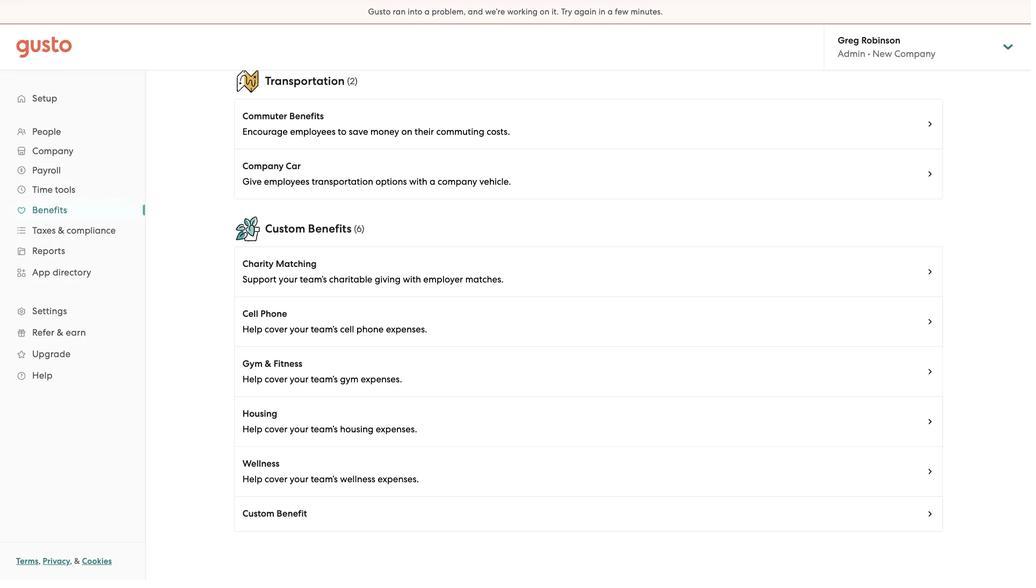 Task type: describe. For each thing, give the bounding box(es) containing it.
support
[[243, 274, 277, 285]]

0 vertical spatial on
[[540, 7, 550, 17]]

cookies
[[82, 557, 112, 566]]

charitable
[[329, 274, 373, 285]]

phone
[[357, 324, 384, 335]]

commuting
[[436, 126, 485, 137]]

people
[[32, 126, 61, 137]]

phone
[[261, 308, 287, 320]]

to
[[338, 126, 347, 137]]

help inside gym & fitness help cover your team's gym expenses.
[[243, 374, 263, 385]]

wellness help cover your team's wellness expenses.
[[243, 458, 419, 485]]

company for company
[[32, 146, 73, 156]]

time tools button
[[11, 180, 134, 199]]

1 opens in current tab image from the top
[[926, 22, 935, 31]]

compliance
[[67, 225, 116, 236]]

settings link
[[11, 301, 134, 321]]

& for fitness
[[265, 358, 271, 370]]

cover inside housing help cover your team's housing expenses.
[[265, 424, 288, 435]]

custom for benefit
[[243, 508, 275, 520]]

cell
[[243, 308, 258, 320]]

transportation ( 2 )
[[265, 74, 358, 88]]

housing
[[340, 424, 374, 435]]

refer
[[32, 327, 54, 338]]

encourage
[[243, 126, 288, 137]]

charity
[[243, 258, 274, 270]]

1 opens in current tab image from the top
[[926, 367, 935, 376]]

transportation
[[312, 176, 373, 187]]

time tools
[[32, 184, 75, 195]]

setup link
[[11, 89, 134, 108]]

opens in current tab image for wellness
[[926, 467, 935, 476]]

1 , from the left
[[38, 557, 41, 566]]

benefits link
[[11, 200, 134, 220]]

gym & fitness help cover your team's gym expenses.
[[243, 358, 402, 385]]

in
[[599, 7, 606, 17]]

we're
[[485, 7, 505, 17]]

opens in current tab image inside custom benefit button
[[926, 510, 935, 518]]

team's inside cell phone help cover your team's cell phone expenses.
[[311, 324, 338, 335]]

help inside help link
[[32, 370, 53, 381]]

opens in current tab image for charity matching
[[926, 268, 935, 276]]

car
[[286, 161, 301, 172]]

on inside commuter benefits encourage employees to save money on their commuting costs.
[[402, 126, 413, 137]]

payroll button
[[11, 161, 134, 180]]

company button
[[11, 141, 134, 161]]

cell
[[340, 324, 354, 335]]

6
[[357, 223, 362, 234]]

try
[[561, 7, 572, 17]]

ran
[[393, 7, 406, 17]]

opens in current tab image for commuter benefits
[[926, 120, 935, 128]]

app directory link
[[11, 263, 134, 282]]

their
[[415, 126, 434, 137]]

people button
[[11, 122, 134, 141]]

employees for benefits
[[290, 126, 336, 137]]

company
[[438, 176, 477, 187]]

housing help cover your team's housing expenses.
[[243, 408, 417, 435]]

directory
[[53, 267, 91, 278]]

commuter benefits encourage employees to save money on their commuting costs.
[[243, 111, 510, 137]]

reports link
[[11, 241, 134, 261]]

cell phone help cover your team's cell phone expenses.
[[243, 308, 427, 335]]

gym
[[340, 374, 359, 385]]

save
[[349, 126, 368, 137]]

greg
[[838, 35, 859, 46]]

privacy link
[[43, 557, 70, 566]]

charity matching support your team's charitable giving with employer matches.
[[243, 258, 504, 285]]

gusto ran into a problem, and we're working on it. try again in a few minutes.
[[368, 7, 663, 17]]

opens in current tab image for housing
[[926, 417, 935, 426]]

reports
[[32, 246, 65, 256]]

( inside custom benefits ( 6 )
[[354, 223, 357, 234]]

app
[[32, 267, 50, 278]]

wellness
[[340, 474, 376, 485]]

team's for housing
[[311, 424, 338, 435]]

settings
[[32, 306, 67, 316]]

terms
[[16, 557, 38, 566]]

with inside charity matching support your team's charitable giving with employer matches.
[[403, 274, 421, 285]]

earn
[[66, 327, 86, 338]]

custom for benefits
[[265, 222, 305, 236]]

admin
[[838, 48, 866, 59]]

terms , privacy , & cookies
[[16, 557, 112, 566]]

and
[[468, 7, 483, 17]]

greg robinson admin • new company
[[838, 35, 936, 59]]

into
[[408, 7, 423, 17]]

your for housing
[[290, 424, 309, 435]]

( inside transportation ( 2 )
[[347, 76, 350, 86]]

setup
[[32, 93, 57, 104]]

options
[[376, 176, 407, 187]]

with inside company car give employees transportation options with a company vehicle.
[[409, 176, 428, 187]]



Task type: vqa. For each thing, say whether or not it's contained in the screenshot.
on inside the Commuter Benefits Encourage employees to save money on their commuting costs.
yes



Task type: locate. For each thing, give the bounding box(es) containing it.
2 vertical spatial company
[[243, 161, 284, 172]]

custom benefit
[[243, 508, 307, 520]]

) inside custom benefits ( 6 )
[[362, 223, 365, 234]]

your for wellness
[[290, 474, 309, 485]]

employees
[[290, 126, 336, 137], [264, 176, 310, 187]]

0 vertical spatial (
[[347, 76, 350, 86]]

help down gym
[[243, 374, 263, 385]]

1 vertical spatial employees
[[264, 176, 310, 187]]

& inside gym & fitness help cover your team's gym expenses.
[[265, 358, 271, 370]]

commuter
[[243, 111, 287, 122]]

cover down wellness
[[265, 474, 288, 485]]

transportation
[[265, 74, 345, 88]]

& for compliance
[[58, 225, 64, 236]]

0 horizontal spatial on
[[402, 126, 413, 137]]

expenses. right phone
[[386, 324, 427, 335]]

2 vertical spatial benefits
[[308, 222, 352, 236]]

employees left to
[[290, 126, 336, 137]]

team's inside wellness help cover your team's wellness expenses.
[[311, 474, 338, 485]]

working
[[507, 7, 538, 17]]

time
[[32, 184, 53, 195]]

benefits down transportation
[[289, 111, 324, 122]]

5 opens in current tab image from the top
[[926, 318, 935, 326]]

opens in current tab image for company car
[[926, 170, 935, 178]]

•
[[868, 48, 871, 59]]

cover down phone
[[265, 324, 288, 335]]

1 horizontal spatial ,
[[70, 557, 72, 566]]

gusto
[[368, 7, 391, 17]]

cover down housing
[[265, 424, 288, 435]]

custom benefits ( 6 )
[[265, 222, 365, 236]]

your up wellness help cover your team's wellness expenses.
[[290, 424, 309, 435]]

list containing people
[[0, 122, 145, 386]]

your down matching
[[279, 274, 298, 285]]

benefits inside gusto navigation element
[[32, 205, 67, 215]]

1 vertical spatial with
[[403, 274, 421, 285]]

with right giving
[[403, 274, 421, 285]]

costs.
[[487, 126, 510, 137]]

company inside company car give employees transportation options with a company vehicle.
[[243, 161, 284, 172]]

company up give
[[243, 161, 284, 172]]

company down people at the top left
[[32, 146, 73, 156]]

benefits for custom
[[308, 222, 352, 236]]

benefits inside commuter benefits encourage employees to save money on their commuting costs.
[[289, 111, 324, 122]]

taxes
[[32, 225, 56, 236]]

your up benefit
[[290, 474, 309, 485]]

0 horizontal spatial )
[[355, 76, 358, 86]]

list containing commuter benefits
[[234, 99, 943, 199]]

team's left wellness at the left bottom of page
[[311, 474, 338, 485]]

4 cover from the top
[[265, 474, 288, 485]]

company inside greg robinson admin • new company
[[895, 48, 936, 59]]

on left their at the top of the page
[[402, 126, 413, 137]]

on
[[540, 7, 550, 17], [402, 126, 413, 137]]

expenses. right wellness at the left bottom of page
[[378, 474, 419, 485]]

your inside cell phone help cover your team's cell phone expenses.
[[290, 324, 309, 335]]

) up commuter benefits encourage employees to save money on their commuting costs.
[[355, 76, 358, 86]]

employees inside company car give employees transportation options with a company vehicle.
[[264, 176, 310, 187]]

opens in current tab image for cell phone
[[926, 318, 935, 326]]

cover inside cell phone help cover your team's cell phone expenses.
[[265, 324, 288, 335]]

2 horizontal spatial company
[[895, 48, 936, 59]]

money
[[371, 126, 399, 137]]

expenses. right gym
[[361, 374, 402, 385]]

a
[[425, 7, 430, 17], [608, 7, 613, 17], [430, 176, 436, 187]]

robinson
[[862, 35, 901, 46]]

1 vertical spatial on
[[402, 126, 413, 137]]

a right into
[[425, 7, 430, 17]]

fitness
[[274, 358, 303, 370]]

benefits for commuter
[[289, 111, 324, 122]]

1 vertical spatial benefits
[[32, 205, 67, 215]]

benefits
[[289, 111, 324, 122], [32, 205, 67, 215], [308, 222, 352, 236]]

team's for charity matching
[[300, 274, 327, 285]]

team's down matching
[[300, 274, 327, 285]]

matches.
[[465, 274, 504, 285]]

help down wellness
[[243, 474, 263, 485]]

help
[[243, 324, 263, 335], [32, 370, 53, 381], [243, 374, 263, 385], [243, 424, 263, 435], [243, 474, 263, 485]]

few
[[615, 7, 629, 17]]

& left earn
[[57, 327, 63, 338]]

company car give employees transportation options with a company vehicle.
[[243, 161, 511, 187]]

3 cover from the top
[[265, 424, 288, 435]]

cover inside wellness help cover your team's wellness expenses.
[[265, 474, 288, 485]]

with
[[409, 176, 428, 187], [403, 274, 421, 285]]

terms link
[[16, 557, 38, 566]]

list containing charity matching
[[234, 247, 943, 532]]

( right transportation
[[347, 76, 350, 86]]

minutes.
[[631, 7, 663, 17]]

vehicle.
[[480, 176, 511, 187]]

1 cover from the top
[[265, 324, 288, 335]]

team's inside housing help cover your team's housing expenses.
[[311, 424, 338, 435]]

benefit
[[277, 508, 307, 520]]

custom inside button
[[243, 508, 275, 520]]

0 vertical spatial benefits
[[289, 111, 324, 122]]

team's left gym
[[311, 374, 338, 385]]

refer & earn
[[32, 327, 86, 338]]

) up charity matching support your team's charitable giving with employer matches.
[[362, 223, 365, 234]]

employer
[[424, 274, 463, 285]]

with right options
[[409, 176, 428, 187]]

0 vertical spatial custom
[[265, 222, 305, 236]]

2
[[350, 76, 355, 86]]

again
[[575, 7, 597, 17]]

team's for wellness
[[311, 474, 338, 485]]

upgrade
[[32, 349, 71, 359]]

your
[[279, 274, 298, 285], [290, 324, 309, 335], [290, 374, 309, 385], [290, 424, 309, 435], [290, 474, 309, 485]]

company right new
[[895, 48, 936, 59]]

refer & earn link
[[11, 323, 134, 342]]

1 vertical spatial opens in current tab image
[[926, 510, 935, 518]]

expenses. inside housing help cover your team's housing expenses.
[[376, 424, 417, 435]]

your inside charity matching support your team's charitable giving with employer matches.
[[279, 274, 298, 285]]

team's left cell
[[311, 324, 338, 335]]

opens in current tab image
[[926, 367, 935, 376], [926, 510, 935, 518]]

help inside cell phone help cover your team's cell phone expenses.
[[243, 324, 263, 335]]

tools
[[55, 184, 75, 195]]

opens in current tab image
[[926, 22, 935, 31], [926, 120, 935, 128], [926, 170, 935, 178], [926, 268, 935, 276], [926, 318, 935, 326], [926, 417, 935, 426], [926, 467, 935, 476]]

gym
[[243, 358, 263, 370]]

your for charity
[[279, 274, 298, 285]]

company for company car give employees transportation options with a company vehicle.
[[243, 161, 284, 172]]

1 horizontal spatial )
[[362, 223, 365, 234]]

custom
[[265, 222, 305, 236], [243, 508, 275, 520]]

help down cell
[[243, 324, 263, 335]]

employees inside commuter benefits encourage employees to save money on their commuting costs.
[[290, 126, 336, 137]]

0 vertical spatial company
[[895, 48, 936, 59]]

your up fitness in the bottom left of the page
[[290, 324, 309, 335]]

& left cookies
[[74, 557, 80, 566]]

) inside transportation ( 2 )
[[355, 76, 358, 86]]

&
[[58, 225, 64, 236], [57, 327, 63, 338], [265, 358, 271, 370], [74, 557, 80, 566]]

wellness
[[243, 458, 280, 470]]

0 vertical spatial employees
[[290, 126, 336, 137]]

home image
[[16, 36, 72, 58]]

0 vertical spatial opens in current tab image
[[926, 367, 935, 376]]

on left it.
[[540, 7, 550, 17]]

1 vertical spatial custom
[[243, 508, 275, 520]]

custom left benefit
[[243, 508, 275, 520]]

your inside housing help cover your team's housing expenses.
[[290, 424, 309, 435]]

give
[[243, 176, 262, 187]]

taxes & compliance button
[[11, 221, 134, 240]]

2 opens in current tab image from the top
[[926, 510, 935, 518]]

gusto navigation element
[[0, 70, 145, 403]]

help down housing
[[243, 424, 263, 435]]

( up charity matching support your team's charitable giving with employer matches.
[[354, 223, 357, 234]]

1 horizontal spatial on
[[540, 7, 550, 17]]

team's left housing
[[311, 424, 338, 435]]

1 horizontal spatial company
[[243, 161, 284, 172]]

0 vertical spatial )
[[355, 76, 358, 86]]

1 vertical spatial company
[[32, 146, 73, 156]]

employees down car at left
[[264, 176, 310, 187]]

your down fitness in the bottom left of the page
[[290, 374, 309, 385]]

cookies button
[[82, 555, 112, 568]]

6 opens in current tab image from the top
[[926, 417, 935, 426]]

taxes & compliance
[[32, 225, 116, 236]]

team's inside gym & fitness help cover your team's gym expenses.
[[311, 374, 338, 385]]

(
[[347, 76, 350, 86], [354, 223, 357, 234]]

& for earn
[[57, 327, 63, 338]]

list
[[234, 0, 943, 52], [234, 99, 943, 199], [0, 122, 145, 386], [234, 247, 943, 532]]

giving
[[375, 274, 401, 285]]

a left the company
[[430, 176, 436, 187]]

expenses. right housing
[[376, 424, 417, 435]]

& inside dropdown button
[[58, 225, 64, 236]]

it.
[[552, 7, 559, 17]]

custom benefit button
[[235, 497, 943, 531]]

expenses. inside wellness help cover your team's wellness expenses.
[[378, 474, 419, 485]]

4 opens in current tab image from the top
[[926, 268, 935, 276]]

company inside dropdown button
[[32, 146, 73, 156]]

matching
[[276, 258, 317, 270]]

privacy
[[43, 557, 70, 566]]

cover down fitness in the bottom left of the page
[[265, 374, 288, 385]]

, left cookies
[[70, 557, 72, 566]]

help link
[[11, 366, 134, 385]]

help down 'upgrade'
[[32, 370, 53, 381]]

2 cover from the top
[[265, 374, 288, 385]]

1 vertical spatial (
[[354, 223, 357, 234]]

custom up matching
[[265, 222, 305, 236]]

& right gym
[[265, 358, 271, 370]]

2 , from the left
[[70, 557, 72, 566]]

benefits down time tools
[[32, 205, 67, 215]]

& right taxes
[[58, 225, 64, 236]]

a right the in
[[608, 7, 613, 17]]

company
[[895, 48, 936, 59], [32, 146, 73, 156], [243, 161, 284, 172]]

expenses. inside gym & fitness help cover your team's gym expenses.
[[361, 374, 402, 385]]

1 vertical spatial )
[[362, 223, 365, 234]]

0 horizontal spatial company
[[32, 146, 73, 156]]

cover inside gym & fitness help cover your team's gym expenses.
[[265, 374, 288, 385]]

0 horizontal spatial (
[[347, 76, 350, 86]]

a inside company car give employees transportation options with a company vehicle.
[[430, 176, 436, 187]]

team's inside charity matching support your team's charitable giving with employer matches.
[[300, 274, 327, 285]]

upgrade link
[[11, 344, 134, 364]]

your inside gym & fitness help cover your team's gym expenses.
[[290, 374, 309, 385]]

employees for car
[[264, 176, 310, 187]]

problem,
[[432, 7, 466, 17]]

expenses.
[[386, 324, 427, 335], [361, 374, 402, 385], [376, 424, 417, 435], [378, 474, 419, 485]]

your inside wellness help cover your team's wellness expenses.
[[290, 474, 309, 485]]

new
[[873, 48, 892, 59]]

7 opens in current tab image from the top
[[926, 467, 935, 476]]

)
[[355, 76, 358, 86], [362, 223, 365, 234]]

expenses. inside cell phone help cover your team's cell phone expenses.
[[386, 324, 427, 335]]

payroll
[[32, 165, 61, 176]]

app directory
[[32, 267, 91, 278]]

2 opens in current tab image from the top
[[926, 120, 935, 128]]

help inside wellness help cover your team's wellness expenses.
[[243, 474, 263, 485]]

0 horizontal spatial ,
[[38, 557, 41, 566]]

, left "privacy"
[[38, 557, 41, 566]]

0 vertical spatial with
[[409, 176, 428, 187]]

1 horizontal spatial (
[[354, 223, 357, 234]]

3 opens in current tab image from the top
[[926, 170, 935, 178]]

benefits left 6
[[308, 222, 352, 236]]

help inside housing help cover your team's housing expenses.
[[243, 424, 263, 435]]



